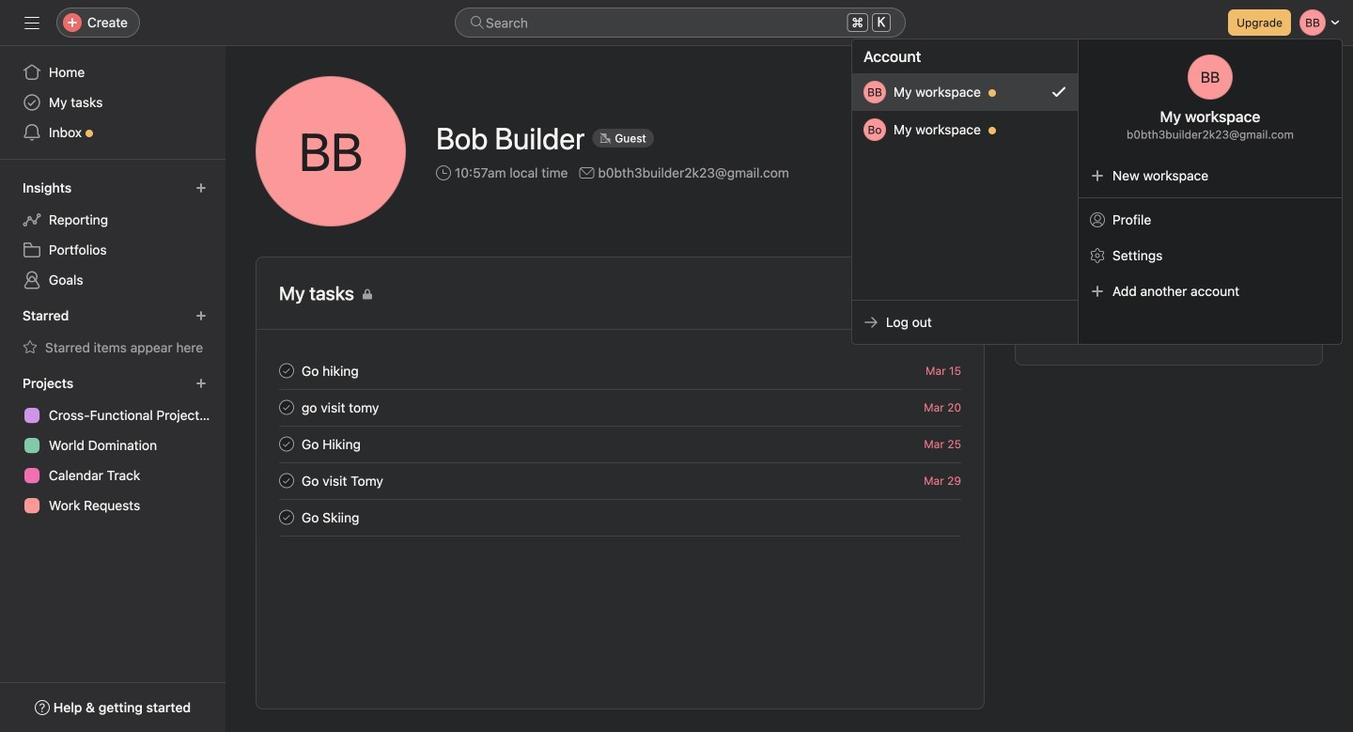 Task type: describe. For each thing, give the bounding box(es) containing it.
projects element
[[0, 367, 226, 525]]

Search tasks, projects, and more text field
[[455, 8, 906, 38]]

new project or portfolio image
[[196, 378, 207, 389]]

1 list item from the top
[[257, 353, 984, 389]]

5 list item from the top
[[257, 499, 984, 536]]

4 list item from the top
[[257, 463, 984, 499]]

5 mark complete checkbox from the top
[[275, 506, 298, 529]]

mark complete image for 5th mark complete checkbox from the bottom
[[275, 360, 298, 382]]

2 list item from the top
[[257, 389, 984, 426]]

4 mark complete checkbox from the top
[[275, 470, 298, 492]]

global element
[[0, 46, 226, 159]]



Task type: locate. For each thing, give the bounding box(es) containing it.
starred element
[[0, 299, 226, 367]]

hide sidebar image
[[24, 15, 39, 30]]

1 mark complete image from the top
[[275, 360, 298, 382]]

4 mark complete image from the top
[[275, 470, 298, 492]]

menu
[[853, 39, 1342, 344]]

mark complete image for fourth mark complete checkbox from the top
[[275, 470, 298, 492]]

radio item
[[853, 73, 1078, 111]]

None field
[[455, 8, 906, 38]]

new insights image
[[196, 182, 207, 194]]

3 list item from the top
[[257, 426, 984, 463]]

add items to starred image
[[196, 310, 207, 322]]

2 mark complete image from the top
[[275, 396, 298, 419]]

mark complete image for third mark complete checkbox from the top
[[275, 433, 298, 455]]

mark complete image for 1st mark complete checkbox from the bottom
[[275, 506, 298, 529]]

list item
[[257, 353, 984, 389], [257, 389, 984, 426], [257, 426, 984, 463], [257, 463, 984, 499], [257, 499, 984, 536]]

mark complete image for 4th mark complete checkbox from the bottom
[[275, 396, 298, 419]]

3 mark complete image from the top
[[275, 433, 298, 455]]

5 mark complete image from the top
[[275, 506, 298, 529]]

2 mark complete checkbox from the top
[[275, 396, 298, 419]]

insights element
[[0, 171, 226, 299]]

1 mark complete checkbox from the top
[[275, 360, 298, 382]]

mark complete image
[[275, 360, 298, 382], [275, 396, 298, 419], [275, 433, 298, 455], [275, 470, 298, 492], [275, 506, 298, 529]]

Mark complete checkbox
[[275, 360, 298, 382], [275, 396, 298, 419], [275, 433, 298, 455], [275, 470, 298, 492], [275, 506, 298, 529]]

3 mark complete checkbox from the top
[[275, 433, 298, 455]]



Task type: vqa. For each thing, say whether or not it's contained in the screenshot.
the bottom Mark complete image
yes



